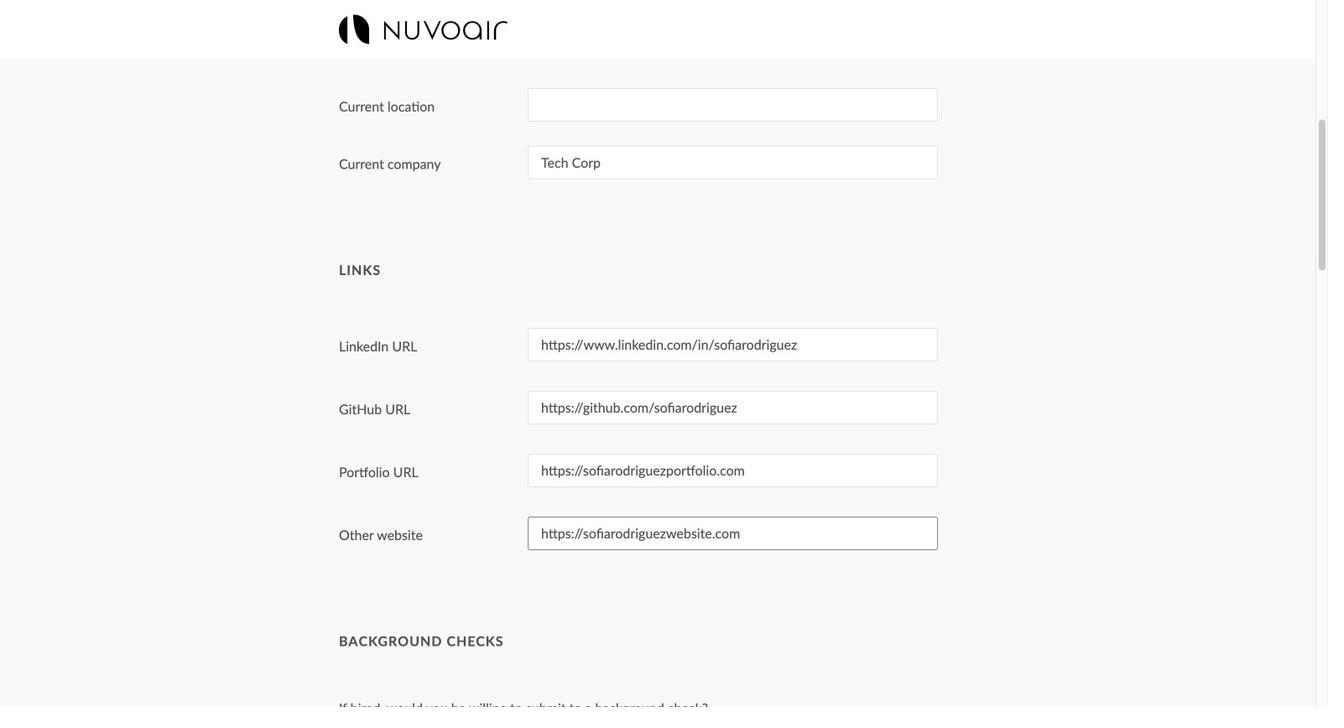Task type: locate. For each thing, give the bounding box(es) containing it.
None text field
[[528, 25, 938, 59], [528, 88, 938, 122], [528, 146, 938, 179], [528, 328, 938, 362], [528, 391, 938, 425], [528, 454, 938, 487], [528, 25, 938, 59], [528, 88, 938, 122], [528, 146, 938, 179], [528, 328, 938, 362], [528, 391, 938, 425], [528, 454, 938, 487]]

None text field
[[528, 517, 938, 550]]



Task type: vqa. For each thing, say whether or not it's contained in the screenshot.
the NuvoAir logo
yes



Task type: describe. For each thing, give the bounding box(es) containing it.
nuvoair logo image
[[339, 15, 507, 44]]



